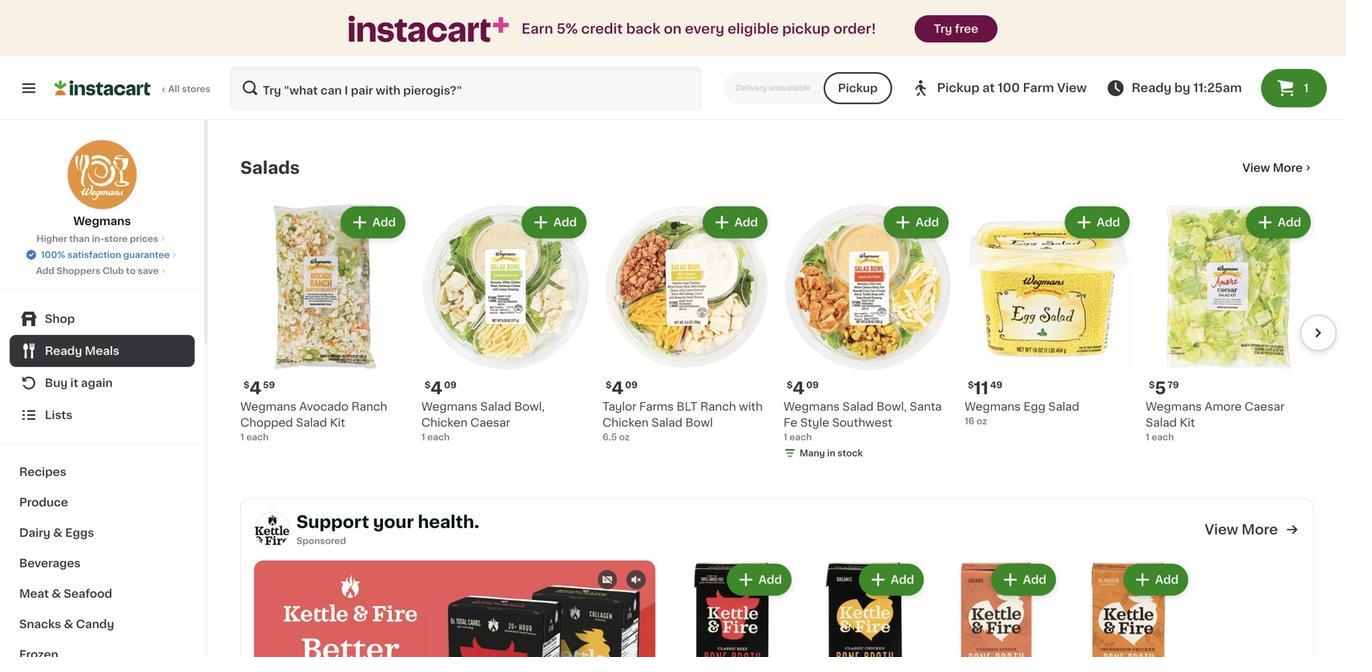 Task type: vqa. For each thing, say whether or not it's contained in the screenshot.
you'll
no



Task type: locate. For each thing, give the bounding box(es) containing it.
16 up wegmans turkey & provolone, large sub 24 oz
[[431, 27, 450, 44]]

oz inside the wegmans danny's favorite, large sub 24 oz
[[1160, 80, 1170, 89]]

danny's down 'on'
[[662, 48, 707, 60]]

sandwich
[[989, 65, 1043, 76]]

1 sub from the left
[[351, 65, 373, 76]]

2 each from the left
[[427, 433, 450, 442]]

19
[[625, 28, 635, 37]]

11
[[240, 80, 248, 89], [974, 380, 989, 397]]

medium inside wegmans danny's favorite, medium sub
[[603, 65, 649, 76]]

24 down $ 16 09
[[422, 80, 433, 89]]

blt up at
[[965, 65, 986, 76]]

0 horizontal spatial 24
[[422, 80, 433, 89]]

2 ranch from the left
[[700, 401, 736, 412]]

favorite, down the eligible
[[710, 48, 758, 60]]

$ left 19
[[606, 28, 612, 37]]

1 vertical spatial 11
[[974, 380, 989, 397]]

& right the meat
[[52, 588, 61, 599]]

turkey down $9.19 "element"
[[299, 48, 337, 60]]

bolognese,
[[784, 65, 847, 76]]

in-
[[92, 234, 104, 243]]

all stores
[[168, 85, 210, 93]]

09 for salad
[[444, 381, 457, 389]]

chicken inside taylor farms blt ranch with chicken salad bowl 6.5 oz
[[603, 417, 649, 428]]

1 4 from the left
[[250, 380, 261, 397]]

salad inside taylor farms blt ranch with chicken salad bowl 6.5 oz
[[652, 417, 683, 428]]

sub down 'on'
[[651, 65, 673, 76]]

ready inside popup button
[[45, 345, 82, 357]]

0 horizontal spatial bowl,
[[514, 401, 545, 412]]

each
[[246, 433, 269, 442], [427, 433, 450, 442], [790, 433, 812, 442], [1152, 433, 1174, 442]]

pickup down italian,
[[838, 83, 878, 94]]

59 for 15
[[994, 28, 1006, 37]]

3 4 from the left
[[612, 380, 624, 397]]

0 horizontal spatial view
[[1057, 82, 1087, 94]]

ultimate
[[1024, 48, 1072, 60]]

3 turkey from the left
[[1074, 48, 1112, 60]]

0 horizontal spatial 59
[[263, 381, 275, 389]]

4 each from the left
[[1152, 433, 1174, 442]]

09 inside $ 16 09
[[451, 28, 464, 37]]

&
[[340, 48, 349, 60], [521, 48, 530, 60], [53, 527, 62, 539], [52, 588, 61, 599], [64, 619, 73, 630]]

11 left 49
[[974, 380, 989, 397]]

0 horizontal spatial $ 4 09
[[425, 380, 457, 397]]

danny's for large
[[1205, 48, 1251, 60]]

$ for taylor farms blt ranch with chicken salad bowl
[[606, 381, 612, 389]]

turkey up search 'field' on the top
[[480, 48, 518, 60]]

provolone, down $ 16 09
[[422, 65, 481, 76]]

14
[[793, 27, 812, 44], [965, 80, 975, 89]]

higher than in-store prices link
[[37, 232, 168, 245]]

1 danny's from the left
[[662, 48, 707, 60]]

view more link
[[1243, 160, 1314, 176]]

0 vertical spatial 11
[[240, 80, 248, 89]]

$ up chopped
[[244, 381, 250, 389]]

09 up wegmans salad bowl, chicken caesar 1 each
[[444, 381, 457, 389]]

09 up taylor
[[625, 381, 638, 389]]

wegmans logo image
[[67, 139, 137, 210]]

provolone,
[[240, 65, 300, 76], [422, 65, 481, 76]]

eligible
[[728, 22, 779, 36]]

2 24 from the left
[[1146, 80, 1158, 89]]

1 vertical spatial 16
[[965, 417, 975, 426]]

$ inside $ 16 09
[[425, 28, 431, 37]]

pickup inside popup button
[[937, 82, 980, 94]]

11 right stores
[[240, 80, 248, 89]]

wegmans salad bowl, chicken caesar 1 each
[[422, 401, 545, 442]]

09 up wegmans turkey & provolone, large sub 24 oz
[[451, 28, 464, 37]]

1 horizontal spatial 24
[[1146, 80, 1158, 89]]

each inside wegmans amore caesar salad kit 1 each
[[1152, 433, 1174, 442]]

1 vertical spatial caesar
[[470, 417, 510, 428]]

& down $9.19 "element"
[[340, 48, 349, 60]]

add shoppers club to save
[[36, 266, 159, 275]]

49
[[990, 381, 1003, 389]]

2 danny's from the left
[[1205, 48, 1251, 60]]

0 vertical spatial blt
[[965, 65, 986, 76]]

1 horizontal spatial 16
[[965, 417, 975, 426]]

0 horizontal spatial large
[[484, 65, 516, 76]]

wegmans inside wegmans turkey & provolone, large sub 24 oz
[[422, 48, 478, 60]]

by
[[1175, 82, 1191, 94]]

11 inside item carousel region
[[974, 380, 989, 397]]

ready down shop
[[45, 345, 82, 357]]

& down earn
[[521, 48, 530, 60]]

$ left the 79
[[1149, 381, 1155, 389]]

ranch left with
[[700, 401, 736, 412]]

$ 4 09
[[425, 380, 457, 397], [606, 380, 638, 397], [787, 380, 819, 397]]

0 vertical spatial view
[[1057, 82, 1087, 94]]

egg
[[1024, 401, 1046, 412]]

wegmans salad bowl, santa fe style southwest 1 each
[[784, 401, 942, 442]]

$ 4 09 for wegmans
[[425, 380, 457, 397]]

club
[[103, 266, 124, 275]]

79
[[1168, 381, 1179, 389]]

59 up chopped
[[263, 381, 275, 389]]

0 horizontal spatial favorite,
[[710, 48, 758, 60]]

4 up fe
[[793, 380, 805, 397]]

turkey for medium
[[299, 48, 337, 60]]

pickup
[[937, 82, 980, 94], [838, 83, 878, 94]]

$ for wegmans amore caesar salad kit
[[1149, 381, 1155, 389]]

1 horizontal spatial medium
[[603, 65, 649, 76]]

wegmans for wegmans ultimate turkey blt sandwich 14 oz
[[965, 48, 1021, 60]]

danny's inside the wegmans danny's favorite, large sub 24 oz
[[1205, 48, 1251, 60]]

dairy
[[19, 527, 50, 539]]

provolone, down $9.19 "element"
[[240, 65, 300, 76]]

favorite, inside the wegmans danny's favorite, large sub 24 oz
[[1254, 48, 1302, 60]]

2 horizontal spatial turkey
[[1074, 48, 1112, 60]]

$ up wegmans salad bowl, chicken caesar 1 each
[[425, 381, 431, 389]]

1 turkey from the left
[[299, 48, 337, 60]]

medium down $ 9 19
[[603, 65, 649, 76]]

earn 5% credit back on every eligible pickup order!
[[522, 22, 876, 36]]

09 for farms
[[625, 381, 638, 389]]

shop link
[[10, 303, 195, 335]]

0 vertical spatial 59
[[994, 28, 1006, 37]]

each inside wegmans avocado ranch chopped salad kit 1 each
[[246, 433, 269, 442]]

$ inside '$ 5 79'
[[1149, 381, 1155, 389]]

amore
[[1205, 401, 1242, 412]]

1 horizontal spatial provolone,
[[422, 65, 481, 76]]

$ inside '$ 15 59'
[[968, 28, 974, 37]]

service type group
[[723, 72, 892, 104]]

medium down $9.19 "element"
[[303, 65, 349, 76]]

provolone, inside wegmans turkey & provolone, large sub 24 oz
[[422, 65, 481, 76]]

buy
[[45, 377, 68, 389]]

health.
[[418, 513, 479, 530]]

wegmans inside wegmans avocado ranch chopped salad kit 1 each
[[240, 401, 297, 412]]

14 inside wegmans ultimate turkey blt sandwich 14 oz
[[965, 80, 975, 89]]

wegmans inside the wegmans danny's favorite, large sub 24 oz
[[1146, 48, 1202, 60]]

5%
[[557, 22, 578, 36]]

1 horizontal spatial pickup
[[937, 82, 980, 94]]

bowl, for chicken
[[514, 401, 545, 412]]

0 horizontal spatial kit
[[330, 417, 345, 428]]

2 favorite, from the left
[[1254, 48, 1302, 60]]

wegmans for wegmans amore caesar salad kit 1 each
[[1146, 401, 1202, 412]]

wegmans danny's favorite, large sub 24 oz
[[1146, 48, 1302, 89]]

1 horizontal spatial large
[[1146, 65, 1178, 76]]

buy it again link
[[10, 367, 195, 399]]

wegmans inside wegmans ultimate turkey blt sandwich 14 oz
[[965, 48, 1021, 60]]

product group containing 5
[[1146, 203, 1314, 444]]

$ 4 09 up style on the bottom
[[787, 380, 819, 397]]

1 $ 4 09 from the left
[[425, 380, 457, 397]]

0 horizontal spatial provolone,
[[240, 65, 300, 76]]

1 vertical spatial bowl
[[686, 417, 713, 428]]

wegmans danny's favorite, medium sub
[[603, 48, 758, 76]]

provolone, for wegmans turkey & provolone, medium sub
[[240, 65, 300, 76]]

wegmans for wegmans danny's favorite, large sub 24 oz
[[1146, 48, 1202, 60]]

4 up wegmans salad bowl, chicken caesar 1 each
[[431, 380, 443, 397]]

1 horizontal spatial danny's
[[1205, 48, 1251, 60]]

0 vertical spatial bowl
[[923, 65, 951, 76]]

2 horizontal spatial $ 4 09
[[787, 380, 819, 397]]

kit inside wegmans avocado ranch chopped salad kit 1 each
[[330, 417, 345, 428]]

& left candy
[[64, 619, 73, 630]]

snacks & candy
[[19, 619, 114, 630]]

wegmans inside wegmans salad bowl, chicken caesar 1 each
[[422, 401, 478, 412]]

2 large from the left
[[1146, 65, 1178, 76]]

1 provolone, from the left
[[240, 65, 300, 76]]

& inside wegmans turkey & provolone, large sub 24 oz
[[521, 48, 530, 60]]

100%
[[41, 250, 65, 259]]

1 24 from the left
[[422, 80, 433, 89]]

09
[[451, 28, 464, 37], [444, 381, 457, 389], [625, 381, 638, 389], [806, 381, 819, 389]]

sub up ready by 11:25am
[[1181, 65, 1203, 76]]

1 bowl, from the left
[[514, 401, 545, 412]]

wegmans inside wegmans egg salad 16 oz
[[965, 401, 1021, 412]]

$ 4 09 up taylor
[[606, 380, 638, 397]]

sub inside wegmans turkey & provolone, medium sub 11 oz
[[351, 65, 373, 76]]

meals
[[85, 345, 119, 357]]

59 inside '$ 15 59'
[[994, 28, 1006, 37]]

turkey for large
[[480, 48, 518, 60]]

earn
[[522, 22, 553, 36]]

$ left "99"
[[787, 28, 793, 37]]

oz inside wegmans turkey & provolone, large sub 24 oz
[[435, 80, 446, 89]]

blt inside taylor farms blt ranch with chicken salad bowl 6.5 oz
[[677, 401, 698, 412]]

try free
[[934, 23, 979, 34]]

pickup for pickup at 100 farm view
[[937, 82, 980, 94]]

wegmans inside wegmans danny's favorite, medium sub
[[603, 48, 659, 60]]

salad
[[480, 401, 512, 412], [843, 401, 874, 412], [1049, 401, 1080, 412], [296, 417, 327, 428], [652, 417, 683, 428], [1146, 417, 1177, 428]]

pickup for pickup
[[838, 83, 878, 94]]

turkey inside wegmans turkey & provolone, large sub 24 oz
[[480, 48, 518, 60]]

4 up chopped
[[250, 380, 261, 397]]

1 vertical spatial ready
[[45, 345, 82, 357]]

blt right farms
[[677, 401, 698, 412]]

provolone, inside wegmans turkey & provolone, medium sub 11 oz
[[240, 65, 300, 76]]

bowl, inside wegmans salad bowl, santa fe style southwest 1 each
[[877, 401, 907, 412]]

$ right try
[[968, 28, 974, 37]]

oz left by at right
[[1160, 80, 1170, 89]]

salad inside wegmans salad bowl, santa fe style southwest 1 each
[[843, 401, 874, 412]]

2 sub from the left
[[518, 65, 540, 76]]

59 for 4
[[263, 381, 275, 389]]

24 inside wegmans turkey & provolone, large sub 24 oz
[[422, 80, 433, 89]]

1 vertical spatial view
[[1243, 162, 1270, 174]]

1 horizontal spatial kit
[[1180, 417, 1195, 428]]

kettle & fire broth image
[[254, 512, 290, 548]]

1 horizontal spatial ranch
[[700, 401, 736, 412]]

ready for ready by 11:25am
[[1132, 82, 1172, 94]]

14 left at
[[965, 80, 975, 89]]

59 right 15
[[994, 28, 1006, 37]]

$ inside $ 4 59
[[244, 381, 250, 389]]

bowl
[[923, 65, 951, 76], [686, 417, 713, 428]]

$ inside $ 9 19
[[606, 28, 612, 37]]

medium
[[303, 65, 349, 76], [603, 65, 649, 76]]

sub down earn
[[518, 65, 540, 76]]

instacart plus icon image
[[349, 16, 509, 42]]

dairy & eggs
[[19, 527, 94, 539]]

4 4 from the left
[[793, 380, 805, 397]]

add inside add shoppers club to save link
[[36, 266, 54, 275]]

oz right 13
[[796, 80, 806, 89]]

dairy & eggs link
[[10, 518, 195, 548]]

1
[[1304, 83, 1309, 94], [240, 433, 244, 442], [422, 433, 425, 442], [784, 433, 788, 442], [1146, 433, 1150, 442]]

4 up taylor
[[612, 380, 624, 397]]

1 horizontal spatial $ 4 09
[[606, 380, 638, 397]]

16 down $ 11 49
[[965, 417, 975, 426]]

$ for wegmans rigatoni bolognese, italian, pasta bowl
[[787, 28, 793, 37]]

oz inside wegmans ultimate turkey blt sandwich 14 oz
[[977, 80, 987, 89]]

sub down $9.19 "element"
[[351, 65, 373, 76]]

& left eggs
[[53, 527, 62, 539]]

$ for wegmans turkey & provolone, large sub
[[425, 28, 431, 37]]

order!
[[834, 22, 876, 36]]

$ for wegmans avocado ranch chopped salad kit
[[244, 381, 250, 389]]

try
[[934, 23, 952, 34]]

1 horizontal spatial 59
[[994, 28, 1006, 37]]

chopped
[[240, 417, 293, 428]]

turkey inside wegmans ultimate turkey blt sandwich 14 oz
[[1074, 48, 1112, 60]]

oz inside wegmans turkey & provolone, medium sub 11 oz
[[250, 80, 261, 89]]

add button
[[342, 208, 404, 237], [523, 208, 585, 237], [704, 208, 766, 237], [885, 208, 947, 237], [1066, 208, 1128, 237], [1248, 208, 1309, 237], [728, 565, 790, 594], [861, 565, 922, 594], [993, 565, 1055, 594], [1125, 565, 1187, 594]]

59 inside $ 4 59
[[263, 381, 275, 389]]

2 4 from the left
[[431, 380, 443, 397]]

danny's
[[662, 48, 707, 60], [1205, 48, 1251, 60]]

item carousel region
[[240, 197, 1337, 485]]

2 kit from the left
[[1180, 417, 1195, 428]]

favorite, for wegmans danny's favorite, medium sub
[[710, 48, 758, 60]]

oz inside wegmans rigatoni bolognese, italian, pasta bowl 13 oz
[[796, 80, 806, 89]]

pickup button
[[824, 72, 892, 104]]

oz right stores
[[250, 80, 261, 89]]

pickup left at
[[937, 82, 980, 94]]

None search field
[[229, 66, 702, 111]]

1 horizontal spatial ready
[[1132, 82, 1172, 94]]

0 horizontal spatial ready
[[45, 345, 82, 357]]

1 horizontal spatial chicken
[[603, 417, 649, 428]]

1 horizontal spatial bowl,
[[877, 401, 907, 412]]

each inside wegmans salad bowl, santa fe style southwest 1 each
[[790, 433, 812, 442]]

0 horizontal spatial 11
[[240, 80, 248, 89]]

than
[[69, 234, 90, 243]]

large inside wegmans turkey & provolone, large sub 24 oz
[[484, 65, 516, 76]]

pickup inside button
[[838, 83, 878, 94]]

$ inside $ 14 99
[[787, 28, 793, 37]]

1 horizontal spatial 11
[[974, 380, 989, 397]]

$ up wegmans turkey & provolone, large sub 24 oz
[[425, 28, 431, 37]]

09 up style on the bottom
[[806, 381, 819, 389]]

wegmans inside wegmans amore caesar salad kit 1 each
[[1146, 401, 1202, 412]]

turkey right ultimate
[[1074, 48, 1112, 60]]

caesar
[[1245, 401, 1285, 412], [470, 417, 510, 428]]

ready left by at right
[[1132, 82, 1172, 94]]

1 horizontal spatial turkey
[[480, 48, 518, 60]]

2 bowl, from the left
[[877, 401, 907, 412]]

chicken
[[422, 417, 468, 428], [603, 417, 649, 428]]

bowl, inside wegmans salad bowl, chicken caesar 1 each
[[514, 401, 545, 412]]

wegmans for wegmans turkey & provolone, medium sub 11 oz
[[240, 48, 297, 60]]

salad inside wegmans avocado ranch chopped salad kit 1 each
[[296, 417, 327, 428]]

0 horizontal spatial ranch
[[352, 401, 387, 412]]

0 horizontal spatial chicken
[[422, 417, 468, 428]]

0 horizontal spatial turkey
[[299, 48, 337, 60]]

kit
[[330, 417, 345, 428], [1180, 417, 1195, 428]]

bowl,
[[514, 401, 545, 412], [877, 401, 907, 412]]

1 vertical spatial 59
[[263, 381, 275, 389]]

store
[[104, 234, 128, 243]]

1 horizontal spatial caesar
[[1245, 401, 1285, 412]]

1 inside button
[[1304, 83, 1309, 94]]

0 horizontal spatial medium
[[303, 65, 349, 76]]

11 inside wegmans turkey & provolone, medium sub 11 oz
[[240, 80, 248, 89]]

save
[[138, 266, 159, 275]]

$ up taylor
[[606, 381, 612, 389]]

1 vertical spatial 14
[[965, 80, 975, 89]]

2 $ 4 09 from the left
[[606, 380, 638, 397]]

2 turkey from the left
[[480, 48, 518, 60]]

1 chicken from the left
[[422, 417, 468, 428]]

1 kit from the left
[[330, 417, 345, 428]]

wegmans for wegmans rigatoni bolognese, italian, pasta bowl 13 oz
[[784, 48, 840, 60]]

14 left "99"
[[793, 27, 812, 44]]

3 each from the left
[[790, 433, 812, 442]]

$ up fe
[[787, 381, 793, 389]]

beverages
[[19, 558, 81, 569]]

1 vertical spatial blt
[[677, 401, 698, 412]]

wegmans for wegmans salad bowl, santa fe style southwest 1 each
[[784, 401, 840, 412]]

& for eggs
[[53, 527, 62, 539]]

$ for wegmans ultimate turkey blt sandwich
[[968, 28, 974, 37]]

1 favorite, from the left
[[710, 48, 758, 60]]

pickup
[[782, 22, 830, 36]]

at
[[983, 82, 995, 94]]

oz inside taylor farms blt ranch with chicken salad bowl 6.5 oz
[[619, 433, 630, 442]]

product group
[[240, 203, 409, 444], [422, 203, 590, 444], [603, 203, 771, 444], [784, 203, 952, 463], [965, 203, 1133, 428], [1146, 203, 1314, 444], [669, 561, 795, 657], [801, 561, 927, 657], [934, 561, 1059, 657], [1066, 561, 1192, 657]]

snacks & candy link
[[10, 609, 195, 640]]

turkey
[[299, 48, 337, 60], [480, 48, 518, 60], [1074, 48, 1112, 60]]

favorite, up the 1 button
[[1254, 48, 1302, 60]]

$ left 49
[[968, 381, 974, 389]]

turkey inside wegmans turkey & provolone, medium sub 11 oz
[[299, 48, 337, 60]]

$ inside $ 11 49
[[968, 381, 974, 389]]

24 left by at right
[[1146, 80, 1158, 89]]

3 sub from the left
[[651, 65, 673, 76]]

2 chicken from the left
[[603, 417, 649, 428]]

danny's inside wegmans danny's favorite, medium sub
[[662, 48, 707, 60]]

$ 4 09 up wegmans salad bowl, chicken caesar 1 each
[[425, 380, 457, 397]]

wegmans inside wegmans turkey & provolone, medium sub 11 oz
[[240, 48, 297, 60]]

oz down $ 16 09
[[435, 80, 446, 89]]

ranch right avocado
[[352, 401, 387, 412]]

0 horizontal spatial 16
[[431, 27, 450, 44]]

$ for wegmans salad bowl, santa fe style southwest
[[787, 381, 793, 389]]

1 horizontal spatial favorite,
[[1254, 48, 1302, 60]]

danny's up 11:25am
[[1205, 48, 1251, 60]]

oz down $ 11 49
[[977, 417, 987, 426]]

0 horizontal spatial pickup
[[838, 83, 878, 94]]

every
[[685, 22, 724, 36]]

0 horizontal spatial danny's
[[662, 48, 707, 60]]

6.5
[[603, 433, 617, 442]]

farm
[[1023, 82, 1054, 94]]

1 horizontal spatial bowl
[[923, 65, 951, 76]]

2 provolone, from the left
[[422, 65, 481, 76]]

0 horizontal spatial blt
[[677, 401, 698, 412]]

1 large from the left
[[484, 65, 516, 76]]

0 vertical spatial caesar
[[1245, 401, 1285, 412]]

taylor farms blt ranch with chicken salad bowl 6.5 oz
[[603, 401, 763, 442]]

favorite, inside wegmans danny's favorite, medium sub
[[710, 48, 758, 60]]

1 inside wegmans avocado ranch chopped salad kit 1 each
[[240, 433, 244, 442]]

oz right 6.5
[[619, 433, 630, 442]]

0 vertical spatial ready
[[1132, 82, 1172, 94]]

1 each from the left
[[246, 433, 269, 442]]

wegmans turkey & provolone, medium sub 11 oz
[[240, 48, 373, 89]]

0 horizontal spatial bowl
[[686, 417, 713, 428]]

0 vertical spatial 14
[[793, 27, 812, 44]]

24
[[422, 80, 433, 89], [1146, 80, 1158, 89]]

0 vertical spatial 16
[[431, 27, 450, 44]]

salad inside wegmans egg salad 16 oz
[[1049, 401, 1080, 412]]

0 horizontal spatial caesar
[[470, 417, 510, 428]]

2 medium from the left
[[603, 65, 649, 76]]

4 for wegmans avocado ranch chopped salad kit
[[250, 380, 261, 397]]

sub inside the wegmans danny's favorite, large sub 24 oz
[[1181, 65, 1203, 76]]

1 horizontal spatial 14
[[965, 80, 975, 89]]

taylor
[[603, 401, 637, 412]]

4 sub from the left
[[1181, 65, 1203, 76]]

1 ranch from the left
[[352, 401, 387, 412]]

1 medium from the left
[[303, 65, 349, 76]]

wegmans inside wegmans salad bowl, santa fe style southwest 1 each
[[784, 401, 840, 412]]

4 for wegmans salad bowl, chicken caesar
[[431, 380, 443, 397]]

oz left 100
[[977, 80, 987, 89]]

1 horizontal spatial view
[[1205, 523, 1239, 537]]

1 horizontal spatial blt
[[965, 65, 986, 76]]

1 inside wegmans salad bowl, chicken caesar 1 each
[[422, 433, 425, 442]]

wegmans inside wegmans rigatoni bolognese, italian, pasta bowl 13 oz
[[784, 48, 840, 60]]

rigatoni
[[843, 48, 889, 60]]

back
[[626, 22, 661, 36]]



Task type: describe. For each thing, give the bounding box(es) containing it.
4 for wegmans salad bowl, santa fe style southwest
[[793, 380, 805, 397]]

ranch inside taylor farms blt ranch with chicken salad bowl 6.5 oz
[[700, 401, 736, 412]]

danny's for medium
[[662, 48, 707, 60]]

wegmans for wegmans turkey & provolone, large sub 24 oz
[[422, 48, 478, 60]]

caesar inside wegmans amore caesar salad kit 1 each
[[1245, 401, 1285, 412]]

$9.19 element
[[240, 25, 409, 46]]

many
[[800, 449, 825, 458]]

stores
[[182, 85, 210, 93]]

nsored
[[314, 536, 346, 545]]

lists
[[45, 410, 72, 421]]

product group containing 11
[[965, 203, 1133, 428]]

higher
[[37, 234, 67, 243]]

wegmans for wegmans
[[73, 216, 131, 227]]

beverages link
[[10, 548, 195, 579]]

$ 5 79
[[1149, 380, 1179, 397]]

9
[[612, 27, 623, 44]]

& inside wegmans turkey & provolone, medium sub 11 oz
[[340, 48, 349, 60]]

wegmans ultimate turkey blt sandwich 14 oz
[[965, 48, 1112, 89]]

09 for turkey
[[451, 28, 464, 37]]

oz inside wegmans egg salad 16 oz
[[977, 417, 987, 426]]

your
[[373, 513, 414, 530]]

free
[[955, 23, 979, 34]]

spo
[[297, 536, 314, 545]]

kit inside wegmans amore caesar salad kit 1 each
[[1180, 417, 1195, 428]]

farms
[[639, 401, 674, 412]]

2 horizontal spatial view
[[1243, 162, 1270, 174]]

ranch inside wegmans avocado ranch chopped salad kit 1 each
[[352, 401, 387, 412]]

produce link
[[10, 487, 195, 518]]

1 inside wegmans salad bowl, santa fe style southwest 1 each
[[784, 433, 788, 442]]

salads
[[240, 159, 300, 176]]

salads link
[[240, 158, 300, 178]]

3 $ 4 09 from the left
[[787, 380, 819, 397]]

candy
[[76, 619, 114, 630]]

0 vertical spatial view more
[[1243, 162, 1303, 174]]

0 horizontal spatial 14
[[793, 27, 812, 44]]

wegmans rigatoni bolognese, italian, pasta bowl 13 oz
[[784, 48, 951, 89]]

wegmans for wegmans egg salad 16 oz
[[965, 401, 1021, 412]]

fe
[[784, 417, 798, 428]]

large inside the wegmans danny's favorite, large sub 24 oz
[[1146, 65, 1178, 76]]

wegmans egg salad 16 oz
[[965, 401, 1080, 426]]

sub inside wegmans turkey & provolone, large sub 24 oz
[[518, 65, 540, 76]]

wegmans for wegmans avocado ranch chopped salad kit 1 each
[[240, 401, 297, 412]]

ready meals button
[[10, 335, 195, 367]]

chicken inside wegmans salad bowl, chicken caesar 1 each
[[422, 417, 468, 428]]

$ 16 09
[[425, 27, 464, 44]]

$ 9 19
[[606, 27, 635, 44]]

bowl, for santa
[[877, 401, 907, 412]]

wegmans turkey & provolone, large sub 24 oz
[[422, 48, 540, 89]]

$ 14 99
[[787, 27, 826, 44]]

meat
[[19, 588, 49, 599]]

caesar inside wegmans salad bowl, chicken caesar 1 each
[[470, 417, 510, 428]]

in
[[827, 449, 836, 458]]

shoppers
[[57, 266, 100, 275]]

$ 4 59
[[244, 380, 275, 397]]

medium inside wegmans turkey & provolone, medium sub 11 oz
[[303, 65, 349, 76]]

& for candy
[[64, 619, 73, 630]]

add shoppers club to save link
[[36, 264, 168, 277]]

Search field
[[231, 67, 701, 109]]

prices
[[130, 234, 158, 243]]

produce
[[19, 497, 68, 508]]

wegmans for wegmans salad bowl, chicken caesar 1 each
[[422, 401, 478, 412]]

24 inside the wegmans danny's favorite, large sub 24 oz
[[1146, 80, 1158, 89]]

0 vertical spatial more
[[1273, 162, 1303, 174]]

100% satisfaction guarantee button
[[25, 245, 179, 261]]

again
[[81, 377, 113, 389]]

lists link
[[10, 399, 195, 431]]

$ 11 49
[[968, 380, 1003, 397]]

pickup at 100 farm view button
[[912, 66, 1087, 111]]

$ for wegmans danny's favorite, medium sub
[[606, 28, 612, 37]]

$ 4 09 for taylor
[[606, 380, 638, 397]]

1 vertical spatial more
[[1242, 523, 1278, 537]]

many in stock
[[800, 449, 863, 458]]

100
[[998, 82, 1020, 94]]

$ 15 59
[[968, 27, 1006, 44]]

wegmans amore caesar salad kit 1 each
[[1146, 401, 1285, 442]]

sub inside wegmans danny's favorite, medium sub
[[651, 65, 673, 76]]

1 inside wegmans amore caesar salad kit 1 each
[[1146, 433, 1150, 442]]

favorite, for wegmans danny's favorite, large sub 24 oz
[[1254, 48, 1302, 60]]

guarantee
[[123, 250, 170, 259]]

ready for ready meals
[[45, 345, 82, 357]]

southwest
[[832, 417, 893, 428]]

& for seafood
[[52, 588, 61, 599]]

bowl inside taylor farms blt ranch with chicken salad bowl 6.5 oz
[[686, 417, 713, 428]]

99
[[814, 28, 826, 37]]

2 vertical spatial view
[[1205, 523, 1239, 537]]

style
[[800, 417, 829, 428]]

16 inside wegmans egg salad 16 oz
[[965, 417, 975, 426]]

all
[[168, 85, 180, 93]]

meat & seafood link
[[10, 579, 195, 609]]

wegmans avocado ranch chopped salad kit 1 each
[[240, 401, 387, 442]]

salad inside wegmans amore caesar salad kit 1 each
[[1146, 417, 1177, 428]]

provolone, for wegmans turkey & provolone, large sub
[[422, 65, 481, 76]]

100% satisfaction guarantee
[[41, 250, 170, 259]]

salad inside wegmans salad bowl, chicken caesar 1 each
[[480, 401, 512, 412]]

4 for taylor farms blt ranch with chicken salad bowl
[[612, 380, 624, 397]]

view inside popup button
[[1057, 82, 1087, 94]]

stock
[[838, 449, 863, 458]]

15
[[974, 27, 993, 44]]

eggs
[[65, 527, 94, 539]]

blt inside wegmans ultimate turkey blt sandwich 14 oz
[[965, 65, 986, 76]]

support your health. spo nsored
[[297, 513, 479, 545]]

seafood
[[64, 588, 112, 599]]

5
[[1155, 380, 1166, 397]]

1 vertical spatial view more
[[1205, 523, 1278, 537]]

pasta
[[889, 65, 921, 76]]

13
[[784, 80, 793, 89]]

snacks
[[19, 619, 61, 630]]

each inside wegmans salad bowl, chicken caesar 1 each
[[427, 433, 450, 442]]

$ for wegmans salad bowl, chicken caesar
[[425, 381, 431, 389]]

credit
[[581, 22, 623, 36]]

instacart logo image
[[54, 79, 151, 98]]

it
[[70, 377, 78, 389]]

meat & seafood
[[19, 588, 112, 599]]

ready by 11:25am link
[[1106, 79, 1242, 98]]

ready meals link
[[10, 335, 195, 367]]

11:25am
[[1194, 82, 1242, 94]]

avocado
[[299, 401, 349, 412]]

$ for wegmans egg salad
[[968, 381, 974, 389]]

satisfaction
[[67, 250, 121, 259]]

wegmans for wegmans danny's favorite, medium sub
[[603, 48, 659, 60]]

bowl inside wegmans rigatoni bolognese, italian, pasta bowl 13 oz
[[923, 65, 951, 76]]

wegmans link
[[67, 139, 137, 229]]

recipes link
[[10, 457, 195, 487]]

support
[[297, 513, 369, 530]]

ready meals
[[45, 345, 119, 357]]

buy it again
[[45, 377, 113, 389]]



